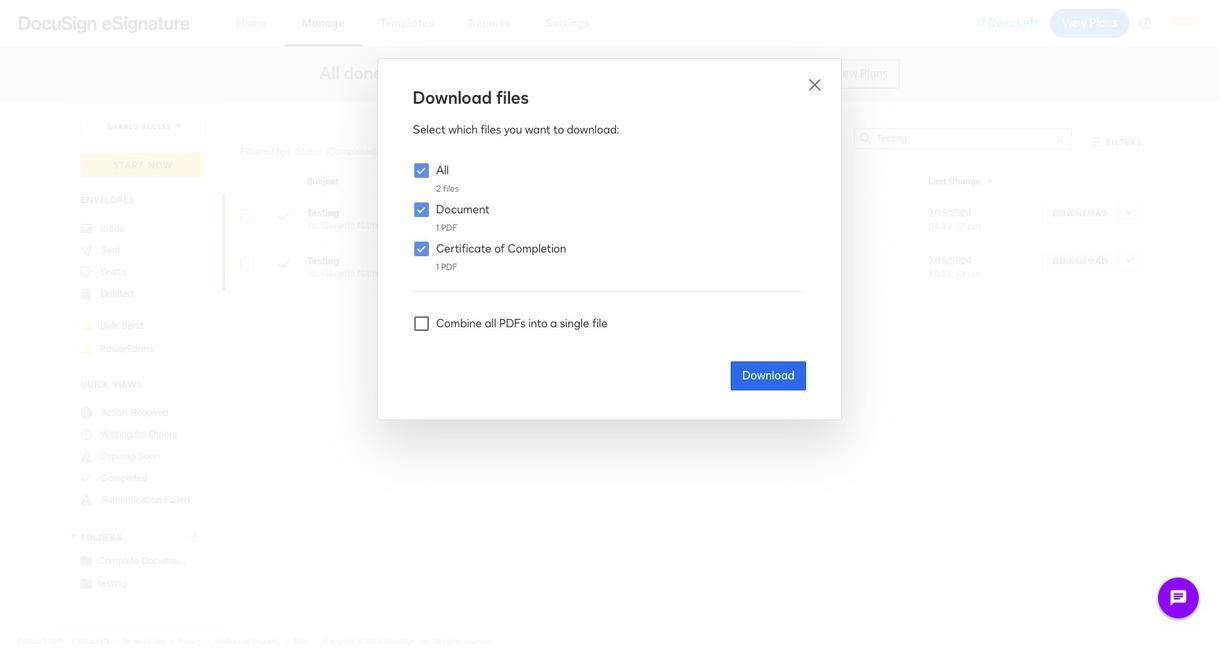 Task type: vqa. For each thing, say whether or not it's contained in the screenshot.
View Shared Folders IMAGE folder icon
no



Task type: locate. For each thing, give the bounding box(es) containing it.
1 vertical spatial completed image
[[278, 258, 290, 272]]

clock image
[[81, 429, 92, 441]]

view folders image
[[67, 531, 79, 543]]

sent image
[[81, 245, 92, 256]]

folder image
[[81, 577, 92, 589]]

0 vertical spatial completed image
[[278, 210, 290, 224]]

action required image
[[81, 407, 92, 419]]

Search Inbox and Folders text field
[[877, 129, 1050, 148]]

folder image
[[81, 554, 92, 566]]

inbox image
[[81, 223, 92, 234]]

alert image
[[81, 494, 92, 506]]

draft image
[[81, 266, 92, 278]]

completed image
[[278, 210, 290, 224], [278, 258, 290, 272]]

docusign esignature image
[[19, 16, 190, 33]]

lock image
[[79, 317, 97, 335]]

1 completed image from the top
[[278, 210, 290, 224]]



Task type: describe. For each thing, give the bounding box(es) containing it.
lock image
[[79, 340, 97, 358]]

2 completed image from the top
[[278, 258, 290, 272]]

completed image
[[81, 472, 92, 484]]

more info region
[[0, 625, 1219, 656]]

alert image
[[81, 451, 92, 462]]

trash image
[[81, 288, 92, 300]]



